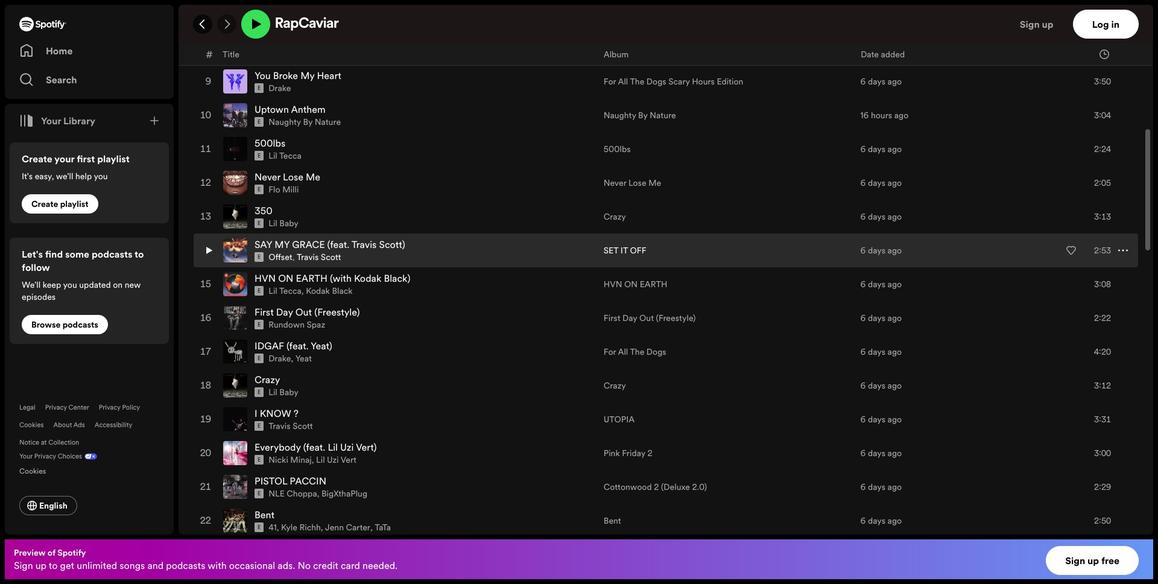 Task type: describe. For each thing, give the bounding box(es) containing it.
podcasts inside "let's find some podcasts to follow we'll keep you updated on new episodes"
[[92, 247, 133, 261]]

0 horizontal spatial first day out (freestyle) link
[[255, 305, 360, 319]]

scott inside i know ? cell
[[293, 420, 313, 432]]

home
[[46, 44, 73, 57]]

choices
[[58, 452, 82, 461]]

let's find some podcasts to follow we'll keep you updated on new episodes
[[22, 247, 144, 303]]

350 cell
[[223, 200, 594, 233]]

hours
[[871, 109, 892, 121]]

lil inside everybody (feat. lil uzi vert) e
[[328, 441, 338, 454]]

e inside mmhmm e
[[258, 17, 261, 24]]

days for mmhmm
[[868, 8, 886, 20]]

sign up button
[[1015, 10, 1073, 39]]

know
[[260, 407, 291, 420]]

6 days ago for crazy
[[861, 380, 902, 392]]

rapcaviar
[[275, 17, 339, 31]]

6 for 500lbs
[[861, 143, 866, 155]]

crazy link inside crazy cell
[[255, 373, 280, 386]]

policy
[[122, 403, 140, 412]]

edition
[[717, 76, 743, 88]]

1 horizontal spatial first day out (freestyle) link
[[604, 312, 696, 324]]

# row
[[194, 43, 1138, 65]]

needed.
[[363, 559, 398, 572]]

, inside say my grace (feat. travis scott) cell
[[292, 251, 295, 263]]

e inside everybody (feat. lil uzi vert) e
[[258, 456, 261, 463]]

browse
[[31, 319, 61, 331]]

baby for 350
[[280, 217, 299, 229]]

2:53
[[1094, 244, 1111, 257]]

ago for mmhmm
[[888, 8, 902, 20]]

1 horizontal spatial naughty by nature link
[[604, 109, 676, 121]]

(freestyle) for first day out (freestyle)
[[656, 312, 696, 324]]

2:24
[[1094, 143, 1111, 155]]

first
[[77, 152, 95, 165]]

go forward image
[[222, 19, 232, 29]]

hvn on earth
[[604, 278, 668, 290]]

ftcu cell
[[223, 31, 594, 64]]

explicit element for mmhmm
[[255, 16, 264, 25]]

legal link
[[19, 403, 35, 412]]

playlist inside create your first playlist it's easy, we'll help you
[[97, 152, 130, 165]]

idgaf (feat. yeat) cell
[[223, 336, 594, 368]]

duration image
[[1100, 49, 1110, 59]]

hvn on earth (with kodak black) link
[[255, 272, 411, 285]]

privacy for privacy policy
[[99, 403, 121, 412]]

cottonwood 2 (deluxe 2.0) link
[[604, 481, 707, 493]]

privacy for privacy center
[[45, 403, 67, 412]]

carter
[[346, 521, 370, 533]]

6 days ago for say my grace (feat. travis scott)
[[861, 244, 902, 257]]

keep
[[43, 279, 61, 291]]

2:05
[[1094, 177, 1111, 189]]

never lose me e
[[255, 170, 320, 193]]

the for idgaf (feat. yeat)
[[630, 346, 645, 358]]

3:50
[[1094, 76, 1111, 88]]

bent e
[[255, 508, 275, 531]]

crazy e
[[255, 373, 280, 396]]

your privacy choices button
[[19, 452, 82, 461]]

naughty by nature for left naughty by nature link
[[269, 116, 341, 128]]

explicit element for uptown
[[255, 117, 264, 127]]

6 for mmhmm
[[861, 8, 866, 20]]

bigxthaplug inside pistol paccin cell
[[322, 488, 367, 500]]

all for idgaf (feat. yeat)
[[618, 346, 628, 358]]

0 horizontal spatial uzi
[[327, 454, 339, 466]]

easy,
[[35, 170, 54, 182]]

1 lil tecca link from the top
[[269, 150, 302, 162]]

on for hvn on earth (with kodak black) e
[[278, 272, 294, 285]]

explicit element for everybody
[[255, 455, 264, 465]]

lose for never lose me e
[[283, 170, 303, 184]]

, inside the everybody (feat. lil uzi vert) cell
[[312, 454, 314, 466]]

of
[[48, 547, 55, 559]]

crazy for 350
[[604, 211, 626, 223]]

3:00
[[1094, 447, 1111, 459]]

mmhmm e
[[255, 1, 294, 24]]

say my grace (feat. travis scott) link
[[255, 238, 405, 251]]

?
[[294, 407, 299, 420]]

500lbs e
[[255, 136, 285, 159]]

california consumer privacy act (ccpa) opt-out icon image
[[82, 452, 97, 463]]

hvn for hvn on earth
[[604, 278, 622, 290]]

2:22
[[1094, 312, 1111, 324]]

about
[[53, 421, 72, 430]]

explicit element for i
[[255, 421, 264, 431]]

crazy inside cell
[[255, 373, 280, 386]]

english button
[[19, 496, 77, 515]]

500lbs cell
[[223, 133, 594, 165]]

6 for i know ?
[[861, 413, 866, 425]]

lil inside hvn on earth (with kodak black) cell
[[269, 285, 277, 297]]

travis scott link for travis
[[297, 251, 341, 263]]

bent cell
[[223, 504, 594, 537]]

all for you broke my heart
[[618, 76, 628, 88]]

e inside 500lbs e
[[258, 152, 261, 159]]

days for hvn on earth (with kodak black)
[[868, 278, 886, 290]]

ago for bent
[[888, 515, 902, 527]]

bent for bent
[[604, 515, 621, 527]]

first for first day out (freestyle) e
[[255, 305, 274, 319]]

kyle richh link
[[281, 521, 321, 533]]

6 days ago for 500lbs
[[861, 143, 902, 155]]

occasional
[[229, 559, 275, 572]]

accessibility
[[95, 421, 132, 430]]

2:50
[[1094, 515, 1111, 527]]

jenn carter link
[[325, 521, 370, 533]]

ago for crazy
[[888, 380, 902, 392]]

e inside i know ? e
[[258, 422, 261, 430]]

drake , yeat
[[269, 352, 312, 365]]

ago for 350
[[888, 211, 902, 223]]

flo
[[269, 184, 280, 196]]

hvn for hvn on earth (with kodak black) e
[[255, 272, 276, 285]]

everybody (feat. lil uzi vert) link
[[255, 441, 377, 454]]

me for never lose me
[[649, 177, 661, 189]]

lil baby for 350
[[269, 217, 299, 229]]

card
[[341, 559, 360, 572]]

play say my grace (feat. travis scott) by offset, travis scott image
[[204, 243, 214, 258]]

my
[[275, 238, 290, 251]]

ago for i know ?
[[888, 413, 902, 425]]

your for your privacy choices
[[19, 452, 33, 461]]

500lbs link inside the 500lbs cell
[[255, 136, 285, 150]]

up for sign up free
[[1088, 554, 1099, 567]]

e inside "crazy e"
[[258, 389, 261, 396]]

everybody (feat. lil uzi vert) cell
[[223, 437, 594, 469]]

date added
[[861, 48, 905, 60]]

16 hours ago
[[861, 109, 909, 121]]

never lose me link inside cell
[[255, 170, 320, 184]]

with
[[208, 559, 227, 572]]

(feat. for lil
[[303, 441, 325, 454]]

1 horizontal spatial travis
[[297, 251, 319, 263]]

pink for 3:00
[[604, 447, 620, 459]]

first day out (freestyle) cell
[[223, 302, 594, 334]]

i know ? cell
[[223, 403, 594, 436]]

1 horizontal spatial never lose me link
[[604, 177, 661, 189]]

spotify image
[[19, 17, 66, 31]]

uzi inside everybody (feat. lil uzi vert) e
[[340, 441, 354, 454]]

e inside the bent e
[[258, 524, 261, 531]]

black
[[332, 285, 353, 297]]

500lbs for 500lbs e
[[255, 136, 285, 150]]

about ads link
[[53, 421, 85, 430]]

nle choppa , bigxthaplug
[[269, 488, 367, 500]]

podcasts inside "preview of spotify sign up to get unlimited songs and podcasts with occasional ads. no credit card needed."
[[166, 559, 205, 572]]

nicki
[[269, 454, 288, 466]]

earth for hvn on earth (with kodak black) e
[[296, 272, 328, 285]]

pistol paccin link
[[255, 474, 326, 488]]

get
[[60, 559, 74, 572]]

set it off link
[[604, 244, 647, 257]]

sign up
[[1020, 17, 1054, 31]]

travis inside say my grace (feat. travis scott) e
[[352, 238, 377, 251]]

2 vertical spatial 2
[[654, 481, 659, 493]]

2 cookies link from the top
[[19, 463, 56, 477]]

unlimited
[[77, 559, 117, 572]]

pink friday 2 link for 3:00
[[604, 447, 653, 459]]

naughty by nature for naughty by nature link to the right
[[604, 109, 676, 121]]

to inside "let's find some podcasts to follow we'll keep you updated on new episodes"
[[135, 247, 144, 261]]

pink friday 2 for 2:52
[[604, 42, 653, 54]]

2 6 days ago from the top
[[861, 42, 902, 54]]

first for first day out (freestyle)
[[604, 312, 621, 324]]

never lose me cell
[[223, 167, 594, 199]]

flo milli
[[269, 184, 299, 196]]

out for first day out (freestyle)
[[640, 312, 654, 324]]

3:13
[[1094, 211, 1111, 223]]

(with
[[330, 272, 352, 285]]

yeat link
[[295, 352, 312, 365]]

it
[[621, 244, 628, 257]]

ftcu link
[[255, 35, 280, 48]]

offset link
[[269, 251, 292, 263]]

tecca for lil tecca
[[279, 150, 302, 162]]

for for idgaf (feat. yeat)
[[604, 346, 616, 358]]

0 horizontal spatial kodak
[[306, 285, 330, 297]]

travis inside i know ? cell
[[269, 420, 291, 432]]

bigxthaplug inside mmhmm cell
[[269, 15, 315, 27]]

yeat
[[295, 352, 312, 365]]

earth for hvn on earth
[[640, 278, 668, 290]]

lil baby for crazy
[[269, 386, 299, 398]]

lil tecca
[[269, 150, 302, 162]]

set
[[604, 244, 619, 257]]

preview of spotify sign up to get unlimited songs and podcasts with occasional ads. no credit card needed.
[[14, 547, 398, 572]]

lil baby link for crazy
[[269, 386, 299, 398]]

2 days from the top
[[868, 42, 886, 54]]

ads
[[73, 421, 85, 430]]

scott inside cell
[[321, 251, 341, 263]]

ftcu
[[255, 35, 280, 48]]

(feat. inside say my grace (feat. travis scott) e
[[327, 238, 349, 251]]

2 for 3:00
[[648, 447, 653, 459]]

dogs for you broke my heart
[[647, 76, 666, 88]]

idgaf (feat. yeat) link
[[255, 339, 332, 352]]

jenn
[[325, 521, 344, 533]]

album
[[604, 48, 629, 60]]

ago for never lose me
[[888, 177, 902, 189]]

1 drake link from the top
[[269, 82, 291, 94]]

collection
[[48, 438, 79, 447]]

uptown anthem cell
[[223, 99, 594, 132]]

2.0)
[[692, 481, 707, 493]]

mmhmm cell
[[223, 0, 594, 30]]

uptown anthem link
[[255, 103, 326, 116]]

sign for sign up free
[[1066, 554, 1085, 567]]

say my grace (feat. travis scott) row
[[194, 234, 1138, 267]]

drake for drake
[[269, 82, 291, 94]]

pistol paccin cell
[[223, 471, 594, 503]]

6 days ago for never lose me
[[861, 177, 902, 189]]

idgaf (feat. yeat) e
[[255, 339, 332, 362]]

6 for say my grace (feat. travis scott)
[[861, 244, 866, 257]]

go back image
[[198, 19, 208, 29]]

350 e
[[255, 204, 273, 227]]

search link
[[19, 68, 159, 92]]

6 for crazy
[[861, 380, 866, 392]]

your privacy choices
[[19, 452, 82, 461]]

for all the dogs scary hours edition link
[[604, 76, 743, 88]]

6 days ago for pistol paccin
[[861, 481, 902, 493]]

6 for idgaf (feat. yeat)
[[861, 346, 866, 358]]

2 drake link from the top
[[269, 352, 291, 365]]

you broke my heart cell
[[223, 65, 594, 98]]

pink for 2:52
[[604, 42, 620, 54]]

heart
[[317, 69, 341, 82]]

e inside the first day out (freestyle) e
[[258, 321, 261, 328]]

sign for sign up
[[1020, 17, 1040, 31]]

privacy down at
[[34, 452, 56, 461]]

you for some
[[63, 279, 77, 291]]

on
[[113, 279, 123, 291]]

e inside say my grace (feat. travis scott) e
[[258, 254, 261, 261]]

privacy policy link
[[99, 403, 140, 412]]

uptown anthem e
[[255, 103, 326, 126]]



Task type: vqa. For each thing, say whether or not it's contained in the screenshot.
the Connect to a device 'icon' on the bottom of the page
no



Task type: locate. For each thing, give the bounding box(es) containing it.
for
[[604, 76, 616, 88], [604, 346, 616, 358]]

search
[[46, 73, 77, 86]]

set it off
[[604, 244, 647, 257]]

on inside hvn on earth (with kodak black) e
[[278, 272, 294, 285]]

14 explicit element from the top
[[255, 489, 264, 498]]

0 horizontal spatial lose
[[283, 170, 303, 184]]

11 days from the top
[[868, 380, 886, 392]]

your left library
[[41, 114, 61, 127]]

all down first day out (freestyle)
[[618, 346, 628, 358]]

pistol
[[255, 474, 287, 488]]

first up idgaf
[[255, 305, 274, 319]]

e inside pistol paccin e
[[258, 490, 261, 497]]

podcasts up on
[[92, 247, 133, 261]]

9 6 from the top
[[861, 312, 866, 324]]

bent down cottonwood
[[604, 515, 621, 527]]

1 horizontal spatial sign
[[1020, 17, 1040, 31]]

(freestyle) inside the first day out (freestyle) e
[[314, 305, 360, 319]]

6 days ago for i know ?
[[861, 413, 902, 425]]

1 vertical spatial dogs
[[647, 346, 666, 358]]

0 vertical spatial bigxthaplug
[[269, 15, 315, 27]]

day for first day out (freestyle)
[[623, 312, 637, 324]]

1 horizontal spatial out
[[640, 312, 654, 324]]

explicit element for pistol
[[255, 489, 264, 498]]

4 e from the top
[[258, 152, 261, 159]]

1 vertical spatial the
[[630, 346, 645, 358]]

1 vertical spatial cookies
[[19, 466, 46, 476]]

first day out (freestyle) e
[[255, 305, 360, 328]]

1 horizontal spatial me
[[649, 177, 661, 189]]

1 vertical spatial scott
[[293, 420, 313, 432]]

1 horizontal spatial mmhmm link
[[604, 8, 638, 20]]

0 horizontal spatial mmhmm link
[[255, 1, 294, 15]]

crazy link up set
[[604, 211, 626, 223]]

everybody (feat. lil uzi vert) e
[[255, 441, 377, 463]]

6 days ago inside the say my grace (feat. travis scott) row
[[861, 244, 902, 257]]

crazy link for 350
[[604, 211, 626, 223]]

1 vertical spatial pink friday 2
[[604, 447, 653, 459]]

1 horizontal spatial bent
[[604, 515, 621, 527]]

11 explicit element from the top
[[255, 387, 264, 397]]

10 6 from the top
[[861, 346, 866, 358]]

podcasts right browse at the left of page
[[63, 319, 98, 331]]

lil baby inside crazy cell
[[269, 386, 299, 398]]

15 6 from the top
[[861, 515, 866, 527]]

1 horizontal spatial naughty by nature
[[604, 109, 676, 121]]

1 vertical spatial bigxthaplug link
[[322, 488, 367, 500]]

pink friday 2
[[604, 42, 653, 54], [604, 447, 653, 459]]

1 explicit element from the top
[[255, 16, 264, 25]]

pink friday 2 link up for all the dogs scary hours edition
[[604, 42, 653, 54]]

bigxthaplug link inside mmhmm cell
[[269, 15, 315, 27]]

0 vertical spatial podcasts
[[92, 247, 133, 261]]

1 pink friday 2 from the top
[[604, 42, 653, 54]]

2 pink friday 2 from the top
[[604, 447, 653, 459]]

3 6 days ago from the top
[[861, 76, 902, 88]]

out inside the first day out (freestyle) e
[[295, 305, 312, 319]]

14 e from the top
[[258, 490, 261, 497]]

1 horizontal spatial on
[[624, 278, 638, 290]]

earth inside hvn on earth (with kodak black) e
[[296, 272, 328, 285]]

library
[[63, 114, 95, 127]]

mmhmm for mmhmm
[[604, 8, 638, 20]]

0 horizontal spatial bent link
[[255, 508, 275, 521]]

0 vertical spatial for
[[604, 76, 616, 88]]

explicit element inside you broke my heart cell
[[255, 83, 264, 93]]

2:53 cell
[[1056, 234, 1128, 267]]

playlist right first
[[97, 152, 130, 165]]

days inside the say my grace (feat. travis scott) row
[[868, 244, 886, 257]]

you inside create your first playlist it's easy, we'll help you
[[94, 170, 108, 182]]

up inside "preview of spotify sign up to get unlimited songs and podcasts with occasional ads. no credit card needed."
[[35, 559, 47, 572]]

to
[[135, 247, 144, 261], [49, 559, 58, 572]]

2 horizontal spatial travis
[[352, 238, 377, 251]]

mmhmm link up 'ftcu'
[[255, 1, 294, 15]]

uzi left vert on the left
[[327, 454, 339, 466]]

for down first day out (freestyle)
[[604, 346, 616, 358]]

1 dogs from the top
[[647, 76, 666, 88]]

1 tecca from the top
[[279, 150, 302, 162]]

on
[[278, 272, 294, 285], [624, 278, 638, 290]]

1 horizontal spatial mmhmm
[[604, 8, 638, 20]]

12 6 from the top
[[861, 413, 866, 425]]

10 e from the top
[[258, 355, 261, 362]]

your down notice
[[19, 452, 33, 461]]

lil baby up my
[[269, 217, 299, 229]]

1 horizontal spatial up
[[1042, 17, 1054, 31]]

4 6 days ago from the top
[[861, 143, 902, 155]]

naughty for naughty by nature link to the right
[[604, 109, 636, 121]]

for all the dogs scary hours edition
[[604, 76, 743, 88]]

, inside pistol paccin cell
[[317, 488, 319, 500]]

0 horizontal spatial never lose me link
[[255, 170, 320, 184]]

0 horizontal spatial nature
[[315, 116, 341, 128]]

days for everybody (feat. lil uzi vert)
[[868, 447, 886, 459]]

up for sign up
[[1042, 17, 1054, 31]]

1 vertical spatial you
[[63, 279, 77, 291]]

mmhmm inside cell
[[255, 1, 294, 15]]

up inside top bar and user menu element
[[1042, 17, 1054, 31]]

bent link
[[255, 508, 275, 521], [604, 515, 621, 527]]

day inside the first day out (freestyle) e
[[276, 305, 293, 319]]

days for 500lbs
[[868, 143, 886, 155]]

lil up never lose me e
[[269, 150, 277, 162]]

0 vertical spatial playlist
[[97, 152, 130, 165]]

up left free
[[1088, 554, 1099, 567]]

create down easy,
[[31, 198, 58, 210]]

1 vertical spatial create
[[31, 198, 58, 210]]

11 e from the top
[[258, 389, 261, 396]]

0 vertical spatial cookies
[[19, 421, 44, 430]]

6 6 from the top
[[861, 211, 866, 223]]

10 days from the top
[[868, 346, 886, 358]]

1 vertical spatial lil baby
[[269, 386, 299, 398]]

500lbs for 500lbs
[[604, 143, 631, 155]]

1 vertical spatial drake
[[269, 352, 291, 365]]

drake link up uptown
[[269, 82, 291, 94]]

7 explicit element from the top
[[255, 252, 264, 262]]

1 vertical spatial travis scott link
[[269, 420, 313, 432]]

6 days from the top
[[868, 211, 886, 223]]

lose inside never lose me e
[[283, 170, 303, 184]]

travis scott link inside i know ? cell
[[269, 420, 313, 432]]

lil baby link inside 350 cell
[[269, 217, 299, 229]]

baby for crazy
[[280, 386, 299, 398]]

you for first
[[94, 170, 108, 182]]

2 all from the top
[[618, 346, 628, 358]]

sign inside "preview of spotify sign up to get unlimited songs and podcasts with occasional ads. no credit card needed."
[[14, 559, 33, 572]]

explicit element inside crazy cell
[[255, 387, 264, 397]]

1 drake from the top
[[269, 82, 291, 94]]

bigxthaplug link up ftcu link
[[269, 15, 315, 27]]

you inside "let's find some podcasts to follow we'll keep you updated on new episodes"
[[63, 279, 77, 291]]

baby inside 350 cell
[[280, 217, 299, 229]]

friday up for all the dogs scary hours edition
[[622, 42, 646, 54]]

6 inside the say my grace (feat. travis scott) row
[[861, 244, 866, 257]]

minaj
[[290, 454, 312, 466]]

e inside idgaf (feat. yeat) e
[[258, 355, 261, 362]]

1 cookies from the top
[[19, 421, 44, 430]]

for for you broke my heart
[[604, 76, 616, 88]]

bigxthaplug link up jenn carter link in the bottom of the page
[[322, 488, 367, 500]]

crazy down 'drake , yeat'
[[255, 373, 280, 386]]

for down album in the right of the page
[[604, 76, 616, 88]]

by down for all the dogs scary hours edition link
[[638, 109, 648, 121]]

1 6 from the top
[[861, 8, 866, 20]]

tecca up the first day out (freestyle) e
[[279, 285, 302, 297]]

for all the dogs
[[604, 346, 666, 358]]

9 explicit element from the top
[[255, 320, 264, 330]]

sign up free button
[[1046, 546, 1139, 575]]

0 vertical spatial the
[[630, 76, 645, 88]]

travis scott link for ?
[[269, 420, 313, 432]]

create inside button
[[31, 198, 58, 210]]

500lbs down uptown
[[255, 136, 285, 150]]

lil baby link
[[269, 217, 299, 229], [269, 386, 299, 398]]

nature inside uptown anthem cell
[[315, 116, 341, 128]]

10 6 days ago from the top
[[861, 346, 902, 358]]

500lbs up never lose me
[[604, 143, 631, 155]]

1 vertical spatial all
[[618, 346, 628, 358]]

explicit element for hvn
[[255, 286, 264, 296]]

lil tecca , kodak black
[[269, 285, 353, 297]]

you right help
[[94, 170, 108, 182]]

0 vertical spatial lil baby link
[[269, 217, 299, 229]]

friday up cottonwood
[[622, 447, 646, 459]]

6 for bent
[[861, 515, 866, 527]]

me inside never lose me e
[[306, 170, 320, 184]]

14 days from the top
[[868, 481, 886, 493]]

e inside you broke my heart e
[[258, 85, 261, 92]]

2 6 from the top
[[861, 42, 866, 54]]

8 6 from the top
[[861, 278, 866, 290]]

bent for bent e
[[255, 508, 275, 521]]

2 tecca from the top
[[279, 285, 302, 297]]

let's
[[22, 247, 43, 261]]

1 vertical spatial pink
[[604, 447, 620, 459]]

3 days from the top
[[868, 76, 886, 88]]

6 for hvn on earth (with kodak black)
[[861, 278, 866, 290]]

3:12
[[1094, 380, 1111, 392]]

ago for 500lbs
[[888, 143, 902, 155]]

tata
[[375, 521, 391, 533]]

(freestyle) down black
[[314, 305, 360, 319]]

hvn down offset link
[[255, 272, 276, 285]]

0 horizontal spatial out
[[295, 305, 312, 319]]

ago inside the say my grace (feat. travis scott) row
[[888, 244, 902, 257]]

1 lil baby link from the top
[[269, 217, 299, 229]]

baby up the ?
[[280, 386, 299, 398]]

lil baby link for 350
[[269, 217, 299, 229]]

idgaf
[[255, 339, 284, 352]]

by inside uptown anthem cell
[[303, 116, 313, 128]]

1 horizontal spatial nature
[[650, 109, 676, 121]]

1 e from the top
[[258, 17, 261, 24]]

13 e from the top
[[258, 456, 261, 463]]

12 days from the top
[[868, 413, 886, 425]]

cookies link up notice
[[19, 421, 44, 430]]

2 for 2:52
[[648, 42, 653, 54]]

explicit element inside mmhmm cell
[[255, 16, 264, 25]]

15 days from the top
[[868, 515, 886, 527]]

by for naughty by nature link to the right
[[638, 109, 648, 121]]

2 for from the top
[[604, 346, 616, 358]]

2 up cottonwood 2 (deluxe 2.0)
[[648, 447, 653, 459]]

podcasts right the and on the left of the page
[[166, 559, 205, 572]]

the down # row
[[630, 76, 645, 88]]

browse podcasts
[[31, 319, 98, 331]]

10 explicit element from the top
[[255, 354, 264, 363]]

dogs for idgaf (feat. yeat)
[[647, 346, 666, 358]]

your inside button
[[41, 114, 61, 127]]

days for i know ?
[[868, 413, 886, 425]]

cottonwood 2 (deluxe 2.0)
[[604, 481, 707, 493]]

bent inside cell
[[255, 508, 275, 521]]

days for say my grace (feat. travis scott)
[[868, 244, 886, 257]]

anthem
[[291, 103, 326, 116]]

duration element
[[1100, 49, 1110, 59]]

1 horizontal spatial uzi
[[340, 441, 354, 454]]

english
[[39, 500, 67, 512]]

drake inside idgaf (feat. yeat) cell
[[269, 352, 291, 365]]

2 friday from the top
[[622, 447, 646, 459]]

lil down offset link
[[269, 285, 277, 297]]

14 6 days ago from the top
[[861, 481, 902, 493]]

drake left yeat "link"
[[269, 352, 291, 365]]

explicit element for first
[[255, 320, 264, 330]]

to left get
[[49, 559, 58, 572]]

1 cookies link from the top
[[19, 421, 44, 430]]

0 vertical spatial baby
[[280, 217, 299, 229]]

create for playlist
[[31, 198, 58, 210]]

0 horizontal spatial bent
[[255, 508, 275, 521]]

6 for pistol paccin
[[861, 481, 866, 493]]

naughty by nature link up lil tecca
[[269, 116, 341, 128]]

cookies up notice
[[19, 421, 44, 430]]

kyle
[[281, 521, 297, 533]]

41 , kyle richh , jenn carter , tata
[[269, 521, 391, 533]]

1 vertical spatial lil tecca link
[[269, 285, 302, 297]]

tecca inside hvn on earth (with kodak black) cell
[[279, 285, 302, 297]]

crazy link down 'drake , yeat'
[[255, 373, 280, 386]]

3:08
[[1094, 278, 1111, 290]]

15 e from the top
[[258, 524, 261, 531]]

6 for first day out (freestyle)
[[861, 312, 866, 324]]

e
[[258, 17, 261, 24], [258, 85, 261, 92], [258, 118, 261, 126], [258, 152, 261, 159], [258, 186, 261, 193], [258, 220, 261, 227], [258, 254, 261, 261], [258, 287, 261, 295], [258, 321, 261, 328], [258, 355, 261, 362], [258, 389, 261, 396], [258, 422, 261, 430], [258, 456, 261, 463], [258, 490, 261, 497], [258, 524, 261, 531]]

2 e from the top
[[258, 85, 261, 92]]

explicit element for 350
[[255, 219, 264, 228]]

0 vertical spatial lil tecca link
[[269, 150, 302, 162]]

1 horizontal spatial by
[[638, 109, 648, 121]]

13 explicit element from the top
[[255, 455, 264, 465]]

dogs down first day out (freestyle)
[[647, 346, 666, 358]]

6 days ago for idgaf (feat. yeat)
[[861, 346, 902, 358]]

accessibility link
[[95, 421, 132, 430]]

0 vertical spatial bigxthaplug link
[[269, 15, 315, 27]]

first day out (freestyle) link down the lil tecca , kodak black
[[255, 305, 360, 319]]

0 horizontal spatial bigxthaplug link
[[269, 15, 315, 27]]

crazy up utopia link
[[604, 380, 626, 392]]

up left log
[[1042, 17, 1054, 31]]

2 lil baby link from the top
[[269, 386, 299, 398]]

tecca inside the 500lbs cell
[[279, 150, 302, 162]]

travis left the ?
[[269, 420, 291, 432]]

lil baby link up i know ? link
[[269, 386, 299, 398]]

explicit element for never
[[255, 185, 264, 194]]

up left of
[[35, 559, 47, 572]]

0 vertical spatial to
[[135, 247, 144, 261]]

e inside never lose me e
[[258, 186, 261, 193]]

6 for you broke my heart
[[861, 76, 866, 88]]

privacy center
[[45, 403, 89, 412]]

out for first day out (freestyle) e
[[295, 305, 312, 319]]

0 vertical spatial scott
[[321, 251, 341, 263]]

sign inside sign up button
[[1020, 17, 1040, 31]]

500lbs link down uptown
[[255, 136, 285, 150]]

bent link down the nle
[[255, 508, 275, 521]]

13 6 days ago from the top
[[861, 447, 902, 459]]

playlist down help
[[60, 198, 88, 210]]

privacy center link
[[45, 403, 89, 412]]

earth up first day out (freestyle)
[[640, 278, 668, 290]]

1 vertical spatial your
[[19, 452, 33, 461]]

days for crazy
[[868, 380, 886, 392]]

0 vertical spatial friday
[[622, 42, 646, 54]]

ago for say my grace (feat. travis scott)
[[888, 244, 902, 257]]

sign up free
[[1066, 554, 1120, 567]]

help
[[75, 170, 92, 182]]

15 6 days ago from the top
[[861, 515, 902, 527]]

6 days ago for hvn on earth (with kodak black)
[[861, 278, 902, 290]]

, inside hvn on earth (with kodak black) cell
[[302, 285, 304, 297]]

1 horizontal spatial never
[[604, 177, 627, 189]]

lose for never lose me
[[629, 177, 647, 189]]

e inside 350 e
[[258, 220, 261, 227]]

1 6 days ago from the top
[[861, 8, 902, 20]]

explicit element inside 350 cell
[[255, 219, 264, 228]]

2 lil baby from the top
[[269, 386, 299, 398]]

lil inside the 500lbs cell
[[269, 150, 277, 162]]

lil right minaj
[[316, 454, 325, 466]]

1 vertical spatial 2
[[648, 447, 653, 459]]

0 horizontal spatial up
[[35, 559, 47, 572]]

explicit element for crazy
[[255, 387, 264, 397]]

days for pistol paccin
[[868, 481, 886, 493]]

songs
[[120, 559, 145, 572]]

pink friday 2 link
[[604, 42, 653, 54], [604, 447, 653, 459]]

1 vertical spatial to
[[49, 559, 58, 572]]

log in button
[[1073, 10, 1139, 39]]

explicit element inside i know ? cell
[[255, 421, 264, 431]]

bent
[[255, 508, 275, 521], [604, 515, 621, 527]]

14 6 from the top
[[861, 481, 866, 493]]

up
[[1042, 17, 1054, 31], [1088, 554, 1099, 567], [35, 559, 47, 572]]

lil tecca link up never lose me e
[[269, 150, 302, 162]]

day down the lil tecca , kodak black
[[276, 305, 293, 319]]

you
[[255, 69, 271, 82]]

2 lil tecca link from the top
[[269, 285, 302, 297]]

1 horizontal spatial (freestyle)
[[656, 312, 696, 324]]

days for bent
[[868, 515, 886, 527]]

1 vertical spatial podcasts
[[63, 319, 98, 331]]

(freestyle) down hvn on earth link
[[656, 312, 696, 324]]

0 vertical spatial lil baby
[[269, 217, 299, 229]]

6 for never lose me
[[861, 177, 866, 189]]

5 6 days ago from the top
[[861, 177, 902, 189]]

title
[[223, 48, 239, 60]]

drake link left yeat "link"
[[269, 352, 291, 365]]

2 pink from the top
[[604, 447, 620, 459]]

broke
[[273, 69, 298, 82]]

dogs left scary
[[647, 76, 666, 88]]

1 vertical spatial for
[[604, 346, 616, 358]]

8 6 days ago from the top
[[861, 278, 902, 290]]

8 days from the top
[[868, 278, 886, 290]]

explicit element inside uptown anthem cell
[[255, 117, 264, 127]]

1 horizontal spatial naughty
[[604, 109, 636, 121]]

lil inside crazy cell
[[269, 386, 277, 398]]

6 days ago for you broke my heart
[[861, 76, 902, 88]]

ago for pistol paccin
[[888, 481, 902, 493]]

explicit element for say
[[255, 252, 264, 262]]

explicit element inside the 500lbs cell
[[255, 151, 264, 161]]

drake up uptown
[[269, 82, 291, 94]]

first day out (freestyle)
[[604, 312, 696, 324]]

2 vertical spatial (feat.
[[303, 441, 325, 454]]

5 explicit element from the top
[[255, 185, 264, 194]]

out
[[295, 305, 312, 319], [640, 312, 654, 324]]

pink friday 2 link for 2:52
[[604, 42, 653, 54]]

free
[[1102, 554, 1120, 567]]

your library
[[41, 114, 95, 127]]

explicit element for bent
[[255, 523, 264, 532]]

hvn down set
[[604, 278, 622, 290]]

drake inside you broke my heart cell
[[269, 82, 291, 94]]

1 all from the top
[[618, 76, 628, 88]]

vert)
[[356, 441, 377, 454]]

the for you broke my heart
[[630, 76, 645, 88]]

1 days from the top
[[868, 8, 886, 20]]

4 6 from the top
[[861, 143, 866, 155]]

privacy up about
[[45, 403, 67, 412]]

privacy policy
[[99, 403, 140, 412]]

say my grace (feat. travis scott) cell
[[223, 234, 594, 267]]

crazy
[[604, 211, 626, 223], [255, 373, 280, 386], [604, 380, 626, 392]]

1 for from the top
[[604, 76, 616, 88]]

# column header
[[206, 43, 213, 65]]

11 6 from the top
[[861, 380, 866, 392]]

1 horizontal spatial bigxthaplug
[[322, 488, 367, 500]]

updated
[[79, 279, 111, 291]]

, inside idgaf (feat. yeat) cell
[[291, 352, 293, 365]]

8 e from the top
[[258, 287, 261, 295]]

4 explicit element from the top
[[255, 151, 264, 161]]

top bar and user menu element
[[179, 5, 1154, 43]]

5 e from the top
[[258, 186, 261, 193]]

500lbs inside cell
[[255, 136, 285, 150]]

pink friday 2 link up cottonwood
[[604, 447, 653, 459]]

by
[[638, 109, 648, 121], [303, 116, 313, 128]]

on down offset
[[278, 272, 294, 285]]

6 e from the top
[[258, 220, 261, 227]]

cookies link down your privacy choices button
[[19, 463, 56, 477]]

0 horizontal spatial to
[[49, 559, 58, 572]]

never for never lose me e
[[255, 170, 281, 184]]

lil tecca link up rundown on the bottom of the page
[[269, 285, 302, 297]]

1 horizontal spatial bigxthaplug link
[[322, 488, 367, 500]]

baby inside crazy cell
[[280, 386, 299, 398]]

you
[[94, 170, 108, 182], [63, 279, 77, 291]]

playlist inside button
[[60, 198, 88, 210]]

offset , travis scott
[[269, 251, 341, 263]]

0 horizontal spatial travis
[[269, 420, 291, 432]]

lil baby inside 350 cell
[[269, 217, 299, 229]]

travis right offset link
[[297, 251, 319, 263]]

1 vertical spatial cookies link
[[19, 463, 56, 477]]

date
[[861, 48, 879, 60]]

0 horizontal spatial never
[[255, 170, 281, 184]]

lil uzi vert link
[[316, 454, 356, 466]]

baby up my
[[280, 217, 299, 229]]

new
[[125, 279, 141, 291]]

travis scott link
[[297, 251, 341, 263], [269, 420, 313, 432]]

tecca up never lose me e
[[279, 150, 302, 162]]

0 vertical spatial you
[[94, 170, 108, 182]]

sign inside sign up free button
[[1066, 554, 1085, 567]]

1 horizontal spatial 500lbs
[[604, 143, 631, 155]]

5 6 from the top
[[861, 177, 866, 189]]

notice at collection
[[19, 438, 79, 447]]

kodak
[[354, 272, 382, 285], [306, 285, 330, 297]]

you right keep
[[63, 279, 77, 291]]

browse podcasts link
[[22, 315, 108, 334]]

baby
[[280, 217, 299, 229], [280, 386, 299, 398]]

9 6 days ago from the top
[[861, 312, 902, 324]]

pink friday 2 for 3:00
[[604, 447, 653, 459]]

bigxthaplug link for nle
[[322, 488, 367, 500]]

to inside "preview of spotify sign up to get unlimited songs and podcasts with occasional ads. no credit card needed."
[[49, 559, 58, 572]]

naughty by nature down for all the dogs scary hours edition link
[[604, 109, 676, 121]]

earth down offset , travis scott
[[296, 272, 328, 285]]

create for your
[[22, 152, 52, 165]]

day up the for all the dogs
[[623, 312, 637, 324]]

15 explicit element from the top
[[255, 523, 264, 532]]

1 baby from the top
[[280, 217, 299, 229]]

main element
[[5, 5, 174, 535]]

offset
[[269, 251, 292, 263]]

0 horizontal spatial naughty by nature
[[269, 116, 341, 128]]

mmhmm up album in the right of the page
[[604, 8, 638, 20]]

2 left (deluxe
[[654, 481, 659, 493]]

lil left vert on the left
[[328, 441, 338, 454]]

kodak right (with
[[354, 272, 382, 285]]

vert
[[341, 454, 356, 466]]

11 6 days ago from the top
[[861, 380, 902, 392]]

mmhmm for mmhmm e
[[255, 1, 294, 15]]

0 horizontal spatial on
[[278, 272, 294, 285]]

pink friday 2 up for all the dogs scary hours edition
[[604, 42, 653, 54]]

episodes
[[22, 291, 56, 303]]

0 vertical spatial dogs
[[647, 76, 666, 88]]

naughty by nature link down for all the dogs scary hours edition link
[[604, 109, 676, 121]]

2 explicit element from the top
[[255, 83, 264, 93]]

e inside uptown anthem e
[[258, 118, 261, 126]]

6 days ago for everybody (feat. lil uzi vert)
[[861, 447, 902, 459]]

explicit element inside pistol paccin cell
[[255, 489, 264, 498]]

explicit element for 500lbs
[[255, 151, 264, 161]]

2 baby from the top
[[280, 386, 299, 398]]

9 e from the top
[[258, 321, 261, 328]]

explicit element inside the everybody (feat. lil uzi vert) cell
[[255, 455, 264, 465]]

1 horizontal spatial hvn
[[604, 278, 622, 290]]

0 vertical spatial tecca
[[279, 150, 302, 162]]

days for you broke my heart
[[868, 76, 886, 88]]

at
[[41, 438, 47, 447]]

never for never lose me
[[604, 177, 627, 189]]

6 days ago for mmhmm
[[861, 8, 902, 20]]

3 explicit element from the top
[[255, 117, 264, 127]]

6 for 350
[[861, 211, 866, 223]]

my
[[301, 69, 315, 82]]

mmhmm link up album in the right of the page
[[604, 8, 638, 20]]

tecca for lil tecca , kodak black
[[279, 285, 302, 297]]

explicit element inside idgaf (feat. yeat) cell
[[255, 354, 264, 363]]

explicit element for you
[[255, 83, 264, 93]]

explicit element inside first day out (freestyle) cell
[[255, 320, 264, 330]]

0 horizontal spatial scott
[[293, 420, 313, 432]]

1 vertical spatial baby
[[280, 386, 299, 398]]

0 horizontal spatial first
[[255, 305, 274, 319]]

7 days from the top
[[868, 244, 886, 257]]

0 horizontal spatial you
[[63, 279, 77, 291]]

utopia
[[604, 413, 635, 425]]

we'll
[[22, 279, 41, 291]]

create inside create your first playlist it's easy, we'll help you
[[22, 152, 52, 165]]

it's
[[22, 170, 33, 182]]

lil inside 350 cell
[[269, 217, 277, 229]]

0 horizontal spatial 500lbs link
[[255, 136, 285, 150]]

crazy up set
[[604, 211, 626, 223]]

rundown
[[269, 319, 305, 331]]

on down set it off link
[[624, 278, 638, 290]]

0 vertical spatial your
[[41, 114, 61, 127]]

3 6 from the top
[[861, 76, 866, 88]]

2 cookies from the top
[[19, 466, 46, 476]]

1 horizontal spatial bent link
[[604, 515, 621, 527]]

explicit element inside say my grace (feat. travis scott) cell
[[255, 252, 264, 262]]

earth
[[296, 272, 328, 285], [640, 278, 668, 290]]

mmhmm link
[[255, 1, 294, 15], [604, 8, 638, 20]]

1 vertical spatial friday
[[622, 447, 646, 459]]

7 6 days ago from the top
[[861, 244, 902, 257]]

1 horizontal spatial 500lbs link
[[604, 143, 631, 155]]

uzi left the vert)
[[340, 441, 354, 454]]

never lose me
[[604, 177, 661, 189]]

(feat. for yeat)
[[287, 339, 309, 352]]

2 drake from the top
[[269, 352, 291, 365]]

2 pink friday 2 link from the top
[[604, 447, 653, 459]]

12 6 days ago from the top
[[861, 413, 902, 425]]

days for idgaf (feat. yeat)
[[868, 346, 886, 358]]

1 lil baby from the top
[[269, 217, 299, 229]]

me for never lose me e
[[306, 170, 320, 184]]

2 dogs from the top
[[647, 346, 666, 358]]

travis scott
[[269, 420, 313, 432]]

0 horizontal spatial me
[[306, 170, 320, 184]]

pink friday 2 up cottonwood
[[604, 447, 653, 459]]

1 horizontal spatial kodak
[[354, 272, 382, 285]]

kodak inside hvn on earth (with kodak black) e
[[354, 272, 382, 285]]

1 pink from the top
[[604, 42, 620, 54]]

7 e from the top
[[258, 254, 261, 261]]

tata link
[[375, 521, 391, 533]]

explicit element inside never lose me cell
[[255, 185, 264, 194]]

spotify
[[57, 547, 86, 559]]

first inside the first day out (freestyle) e
[[255, 305, 274, 319]]

first up the for all the dogs
[[604, 312, 621, 324]]

drake for drake , yeat
[[269, 352, 291, 365]]

e inside hvn on earth (with kodak black) e
[[258, 287, 261, 295]]

hvn on earth (with kodak black) cell
[[223, 268, 594, 301]]

1 vertical spatial lil baby link
[[269, 386, 299, 398]]

hvn inside hvn on earth (with kodak black) e
[[255, 272, 276, 285]]

(freestyle) for first day out (freestyle) e
[[314, 305, 360, 319]]

never inside never lose me e
[[255, 170, 281, 184]]

mmhmm up 'ftcu'
[[255, 1, 294, 15]]

bigxthaplug up jenn carter link in the bottom of the page
[[322, 488, 367, 500]]

nature down heart
[[315, 116, 341, 128]]

crazy cell
[[223, 369, 594, 402]]

create up easy,
[[22, 152, 52, 165]]

6 6 days ago from the top
[[861, 211, 902, 223]]

to up new
[[135, 247, 144, 261]]

your library button
[[14, 109, 100, 133]]

naughty by nature up lil tecca
[[269, 116, 341, 128]]

scott up hvn on earth (with kodak black) 'link'
[[321, 251, 341, 263]]

scott up everybody (feat. lil uzi vert) link on the left bottom of the page
[[293, 420, 313, 432]]

podcasts
[[92, 247, 133, 261], [63, 319, 98, 331], [166, 559, 205, 572]]

all down album in the right of the page
[[618, 76, 628, 88]]

0 vertical spatial (feat.
[[327, 238, 349, 251]]

explicit element inside bent cell
[[255, 523, 264, 532]]

naughty inside uptown anthem cell
[[269, 116, 301, 128]]

rundown spaz
[[269, 319, 325, 331]]

1 horizontal spatial playlist
[[97, 152, 130, 165]]

your for your library
[[41, 114, 61, 127]]

0 horizontal spatial bigxthaplug
[[269, 15, 315, 27]]

lil up my
[[269, 217, 277, 229]]

0 horizontal spatial (freestyle)
[[314, 305, 360, 319]]

13 6 from the top
[[861, 447, 866, 459]]

2:29
[[1094, 481, 1111, 493]]

travis left the scott)
[[352, 238, 377, 251]]

you broke my heart link
[[255, 69, 341, 82]]

1 the from the top
[[630, 76, 645, 88]]

explicit element for idgaf
[[255, 354, 264, 363]]

13 days from the top
[[868, 447, 886, 459]]

1 horizontal spatial first
[[604, 312, 621, 324]]

0 horizontal spatial naughty
[[269, 116, 301, 128]]

friday for 2:52
[[622, 42, 646, 54]]

3 e from the top
[[258, 118, 261, 126]]

i know ? link
[[255, 407, 299, 420]]

days for 350
[[868, 211, 886, 223]]

(feat. inside everybody (feat. lil uzi vert) e
[[303, 441, 325, 454]]

1 horizontal spatial scott
[[321, 251, 341, 263]]

6 days ago for first day out (freestyle)
[[861, 312, 902, 324]]

crazy link up utopia link
[[604, 380, 626, 392]]

41
[[269, 521, 277, 533]]

days for first day out (freestyle)
[[868, 312, 886, 324]]

days for never lose me
[[868, 177, 886, 189]]

6 explicit element from the top
[[255, 219, 264, 228]]

12 explicit element from the top
[[255, 421, 264, 431]]

by for left naughty by nature link
[[303, 116, 313, 128]]

bent link down cottonwood
[[604, 515, 621, 527]]

0 horizontal spatial your
[[19, 452, 33, 461]]

1 horizontal spatial earth
[[640, 278, 668, 290]]

no
[[298, 559, 311, 572]]

0 horizontal spatial earth
[[296, 272, 328, 285]]

explicit element
[[255, 16, 264, 25], [255, 83, 264, 93], [255, 117, 264, 127], [255, 151, 264, 161], [255, 185, 264, 194], [255, 219, 264, 228], [255, 252, 264, 262], [255, 286, 264, 296], [255, 320, 264, 330], [255, 354, 264, 363], [255, 387, 264, 397], [255, 421, 264, 431], [255, 455, 264, 465], [255, 489, 264, 498], [255, 523, 264, 532]]

0 horizontal spatial naughty by nature link
[[269, 116, 341, 128]]

5 days from the top
[[868, 177, 886, 189]]

(feat. inside idgaf (feat. yeat) e
[[287, 339, 309, 352]]

2:52
[[1094, 42, 1111, 54]]

nature down for all the dogs scary hours edition
[[650, 109, 676, 121]]

1 vertical spatial tecca
[[279, 285, 302, 297]]

0 horizontal spatial by
[[303, 116, 313, 128]]



